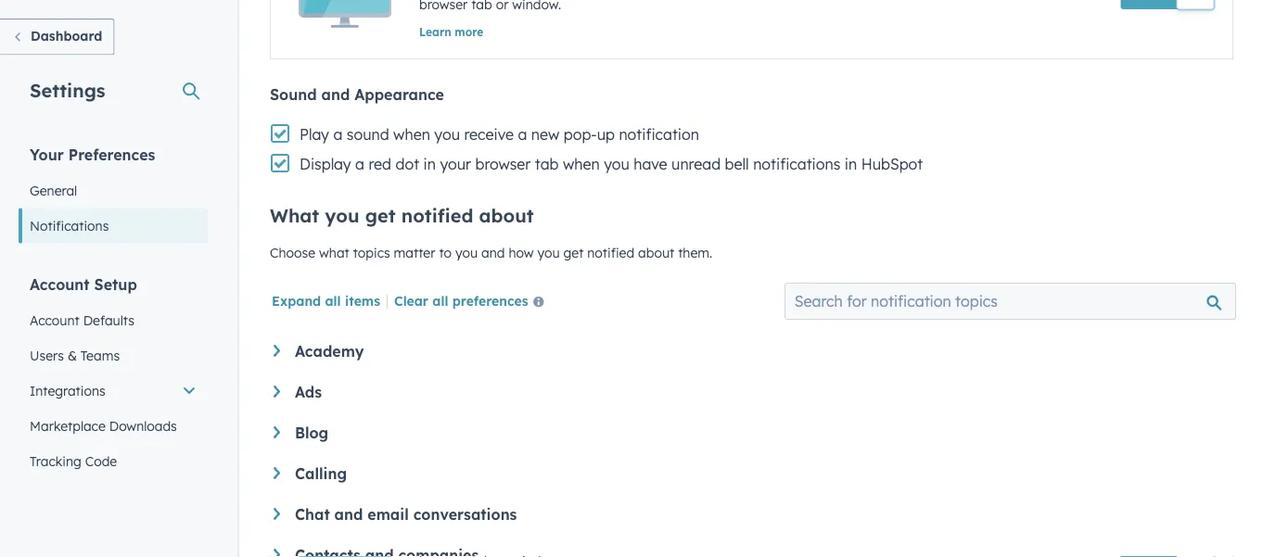 Task type: describe. For each thing, give the bounding box(es) containing it.
account setup element
[[19, 274, 208, 550]]

blog button
[[274, 424, 1230, 443]]

marketplace
[[30, 418, 106, 434]]

users & teams link
[[19, 338, 208, 373]]

account defaults link
[[19, 303, 208, 338]]

teams
[[81, 347, 120, 364]]

0 vertical spatial about
[[479, 204, 534, 227]]

clear all preferences button
[[394, 291, 552, 313]]

have
[[634, 155, 668, 173]]

caret image for calling
[[274, 468, 280, 480]]

all for clear
[[433, 292, 449, 309]]

your preferences
[[30, 145, 155, 164]]

tracking code link
[[19, 444, 208, 479]]

Search for notification topics search field
[[785, 283, 1237, 320]]

marketplace downloads link
[[19, 409, 208, 444]]

0 vertical spatial when
[[393, 125, 430, 144]]

notifications link
[[19, 208, 208, 244]]

topics
[[353, 245, 390, 261]]

sound
[[347, 125, 389, 144]]

setup
[[94, 275, 137, 294]]

you up your
[[435, 125, 460, 144]]

pop-
[[564, 125, 597, 144]]

all for expand
[[325, 292, 341, 309]]

matter
[[394, 245, 436, 261]]

account for account setup
[[30, 275, 90, 294]]

conversations
[[413, 506, 517, 524]]

expand all items
[[272, 292, 380, 309]]

preferences
[[68, 145, 155, 164]]

sound
[[270, 85, 317, 104]]

1 vertical spatial and
[[482, 245, 505, 261]]

you right to
[[455, 245, 478, 261]]

you right how
[[538, 245, 560, 261]]

blog
[[295, 424, 329, 443]]

display a red dot in your browser tab when you have unread bell notifications in hubspot
[[300, 155, 923, 173]]

sound and appearance
[[270, 85, 444, 104]]

play
[[300, 125, 329, 144]]

a for dot
[[355, 155, 365, 173]]

account setup
[[30, 275, 137, 294]]

learn more button
[[419, 23, 484, 40]]

expand all items button
[[272, 292, 380, 309]]

users
[[30, 347, 64, 364]]

notifications
[[753, 155, 841, 173]]

1 vertical spatial notified
[[588, 245, 635, 261]]

1 in from the left
[[424, 155, 436, 173]]

clear
[[394, 292, 429, 309]]

chat and email conversations
[[295, 506, 517, 524]]

chat
[[295, 506, 330, 524]]

ads
[[295, 383, 322, 402]]

to
[[439, 245, 452, 261]]

calling
[[295, 465, 347, 483]]

academy
[[295, 342, 364, 361]]

and for chat and email conversations
[[335, 506, 363, 524]]

caret image for chat and email conversations
[[274, 508, 280, 520]]

code
[[85, 453, 117, 469]]

bell
[[725, 155, 749, 173]]

browser
[[475, 155, 531, 173]]

your preferences element
[[19, 144, 208, 244]]

2 in from the left
[[845, 155, 857, 173]]

preferences
[[453, 292, 529, 309]]

account for account defaults
[[30, 312, 80, 328]]



Task type: locate. For each thing, give the bounding box(es) containing it.
1 horizontal spatial notified
[[588, 245, 635, 261]]

about up how
[[479, 204, 534, 227]]

tracking code
[[30, 453, 117, 469]]

you down up
[[604, 155, 630, 173]]

dashboard
[[31, 28, 102, 44]]

3 caret image from the top
[[274, 508, 280, 520]]

1 vertical spatial when
[[563, 155, 600, 173]]

0 vertical spatial get
[[365, 204, 396, 227]]

2 caret image from the top
[[274, 386, 280, 398]]

general link
[[19, 173, 208, 208]]

play a sound when you receive a new pop-up notification
[[300, 125, 700, 144]]

get right how
[[564, 245, 584, 261]]

caret image inside academy dropdown button
[[274, 345, 280, 357]]

0 horizontal spatial about
[[479, 204, 534, 227]]

unread
[[672, 155, 721, 173]]

2 horizontal spatial a
[[518, 125, 527, 144]]

and right chat
[[335, 506, 363, 524]]

notifications
[[30, 218, 109, 234]]

account
[[30, 275, 90, 294], [30, 312, 80, 328]]

a left the red
[[355, 155, 365, 173]]

1 vertical spatial account
[[30, 312, 80, 328]]

0 horizontal spatial get
[[365, 204, 396, 227]]

more
[[455, 25, 484, 39]]

2 caret image from the top
[[274, 468, 280, 480]]

2 all from the left
[[433, 292, 449, 309]]

up
[[597, 125, 615, 144]]

ads button
[[274, 383, 1230, 402]]

new
[[532, 125, 560, 144]]

calling button
[[274, 465, 1230, 483]]

chat and email conversations button
[[274, 506, 1230, 524]]

hubspot
[[862, 155, 923, 173]]

2 account from the top
[[30, 312, 80, 328]]

0 vertical spatial account
[[30, 275, 90, 294]]

when up dot
[[393, 125, 430, 144]]

caret image for blog
[[274, 427, 280, 439]]

email
[[368, 506, 409, 524]]

appearance
[[355, 85, 444, 104]]

1 horizontal spatial when
[[563, 155, 600, 173]]

1 horizontal spatial a
[[355, 155, 365, 173]]

dot
[[396, 155, 419, 173]]

them.
[[678, 245, 713, 261]]

and
[[322, 85, 350, 104], [482, 245, 505, 261], [335, 506, 363, 524]]

1 vertical spatial about
[[638, 245, 675, 261]]

0 vertical spatial notified
[[401, 204, 474, 227]]

a left new
[[518, 125, 527, 144]]

dashboard link
[[0, 19, 114, 55]]

your
[[30, 145, 64, 164]]

when down pop- at the top of the page
[[563, 155, 600, 173]]

in
[[424, 155, 436, 173], [845, 155, 857, 173]]

your
[[440, 155, 471, 173]]

1 all from the left
[[325, 292, 341, 309]]

choose
[[270, 245, 316, 261]]

0 horizontal spatial in
[[424, 155, 436, 173]]

about
[[479, 204, 534, 227], [638, 245, 675, 261]]

and for sound and appearance
[[322, 85, 350, 104]]

settings
[[30, 78, 105, 102]]

how
[[509, 245, 534, 261]]

account up account defaults
[[30, 275, 90, 294]]

what
[[270, 204, 319, 227]]

1 horizontal spatial about
[[638, 245, 675, 261]]

defaults
[[83, 312, 134, 328]]

all left items in the bottom left of the page
[[325, 292, 341, 309]]

&
[[68, 347, 77, 364]]

caret image inside calling dropdown button
[[274, 468, 280, 480]]

caret image
[[274, 345, 280, 357], [274, 386, 280, 398], [274, 508, 280, 520], [274, 549, 280, 558]]

all right clear on the bottom of the page
[[433, 292, 449, 309]]

caret image left blog
[[274, 427, 280, 439]]

1 horizontal spatial get
[[564, 245, 584, 261]]

display
[[300, 155, 351, 173]]

1 account from the top
[[30, 275, 90, 294]]

notified left them.
[[588, 245, 635, 261]]

learn
[[419, 25, 451, 39]]

and left how
[[482, 245, 505, 261]]

account up users
[[30, 312, 80, 328]]

0 vertical spatial caret image
[[274, 427, 280, 439]]

what you get notified about
[[270, 204, 534, 227]]

2 vertical spatial and
[[335, 506, 363, 524]]

caret image
[[274, 427, 280, 439], [274, 468, 280, 480]]

0 horizontal spatial notified
[[401, 204, 474, 227]]

a right play
[[333, 125, 343, 144]]

get
[[365, 204, 396, 227], [564, 245, 584, 261]]

1 vertical spatial get
[[564, 245, 584, 261]]

you
[[435, 125, 460, 144], [604, 155, 630, 173], [325, 204, 360, 227], [455, 245, 478, 261], [538, 245, 560, 261]]

marketplace downloads
[[30, 418, 177, 434]]

a for when
[[333, 125, 343, 144]]

and right sound
[[322, 85, 350, 104]]

0 horizontal spatial a
[[333, 125, 343, 144]]

about left them.
[[638, 245, 675, 261]]

all inside button
[[433, 292, 449, 309]]

in left hubspot
[[845, 155, 857, 173]]

clear all preferences
[[394, 292, 529, 309]]

receive
[[464, 125, 514, 144]]

users & teams
[[30, 347, 120, 364]]

integrations button
[[19, 373, 208, 409]]

1 horizontal spatial all
[[433, 292, 449, 309]]

0 vertical spatial and
[[322, 85, 350, 104]]

tracking
[[30, 453, 81, 469]]

downloads
[[109, 418, 177, 434]]

academy button
[[274, 342, 1230, 361]]

account defaults
[[30, 312, 134, 328]]

caret image for academy
[[274, 345, 280, 357]]

all
[[325, 292, 341, 309], [433, 292, 449, 309]]

in right dot
[[424, 155, 436, 173]]

what
[[319, 245, 350, 261]]

1 horizontal spatial in
[[845, 155, 857, 173]]

get up topics
[[365, 204, 396, 227]]

a
[[333, 125, 343, 144], [518, 125, 527, 144], [355, 155, 365, 173]]

notified
[[401, 204, 474, 227], [588, 245, 635, 261]]

learn more
[[419, 25, 484, 39]]

1 vertical spatial caret image
[[274, 468, 280, 480]]

0 horizontal spatial all
[[325, 292, 341, 309]]

you up what
[[325, 204, 360, 227]]

1 caret image from the top
[[274, 345, 280, 357]]

1 caret image from the top
[[274, 427, 280, 439]]

4 caret image from the top
[[274, 549, 280, 558]]

caret image inside chat and email conversations dropdown button
[[274, 508, 280, 520]]

expand
[[272, 292, 321, 309]]

notified up to
[[401, 204, 474, 227]]

general
[[30, 182, 77, 199]]

caret image inside ads dropdown button
[[274, 386, 280, 398]]

choose what topics matter to you and how you get notified about them.
[[270, 245, 713, 261]]

integrations
[[30, 383, 105, 399]]

tab
[[535, 155, 559, 173]]

caret image inside blog dropdown button
[[274, 427, 280, 439]]

caret image for ads
[[274, 386, 280, 398]]

notification
[[619, 125, 700, 144]]

items
[[345, 292, 380, 309]]

0 horizontal spatial when
[[393, 125, 430, 144]]

when
[[393, 125, 430, 144], [563, 155, 600, 173]]

red
[[369, 155, 392, 173]]

caret image left calling
[[274, 468, 280, 480]]



Task type: vqa. For each thing, say whether or not it's contained in the screenshot.
in to the right
yes



